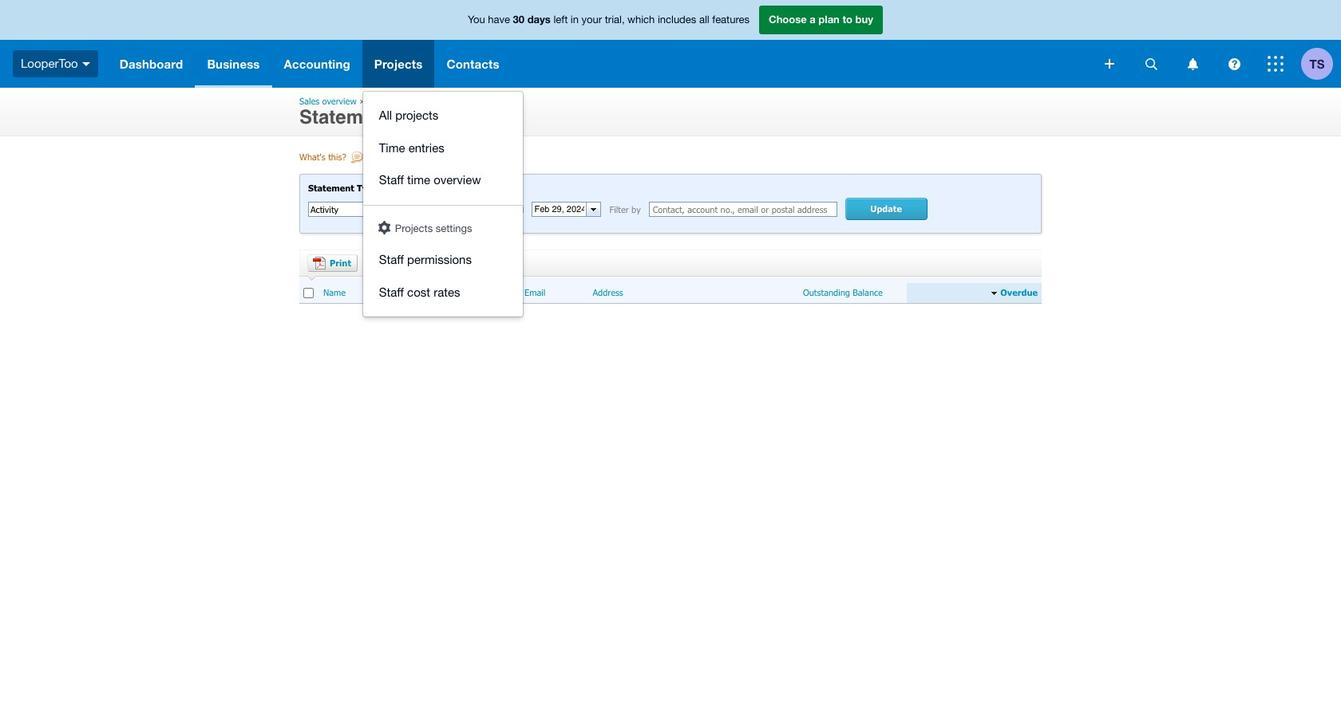 Task type: locate. For each thing, give the bounding box(es) containing it.
1 vertical spatial projects
[[395, 222, 433, 234]]

no.
[[429, 288, 442, 298]]

projects for projects
[[374, 57, 423, 71]]

items
[[444, 260, 465, 270]]

overview
[[322, 96, 357, 106], [434, 173, 481, 187]]

plan
[[819, 13, 840, 26]]

sales
[[299, 96, 319, 106]]

group containing all projects
[[363, 92, 523, 317]]

projects inside list box
[[395, 222, 433, 234]]

banner containing ts
[[0, 0, 1341, 317]]

1 vertical spatial email
[[525, 288, 545, 298]]

svg image
[[1228, 58, 1240, 70]]

settings
[[436, 222, 472, 234]]

to
[[843, 13, 853, 26]]

projects
[[374, 57, 423, 71], [395, 222, 433, 234]]

name
[[323, 288, 346, 298]]

projects settings
[[395, 222, 472, 234]]

None checkbox
[[303, 288, 314, 299]]

projects button
[[362, 40, 435, 88]]

overdue link
[[997, 288, 1038, 299]]

what's
[[299, 152, 326, 162]]

list box containing all projects
[[363, 92, 523, 317]]

print link
[[307, 255, 358, 272]]

email link
[[366, 255, 422, 272], [525, 288, 545, 299]]

0 horizontal spatial overview
[[322, 96, 357, 106]]

overview inside 'link'
[[434, 173, 481, 187]]

staff right the type
[[379, 173, 404, 187]]

email up account
[[392, 258, 416, 268]]

0 vertical spatial projects
[[374, 57, 423, 71]]

staff time overview link
[[363, 164, 523, 197]]

time
[[379, 141, 405, 154]]

email
[[392, 258, 416, 268], [525, 288, 545, 298]]

sales overview link
[[299, 96, 357, 106]]

staff inside 'link'
[[379, 173, 404, 187]]

2 vertical spatial staff
[[379, 285, 404, 299]]

1 vertical spatial overview
[[434, 173, 481, 187]]

sales overview › statements
[[299, 96, 403, 129]]

ts button
[[1301, 40, 1341, 88]]

outstanding
[[803, 288, 850, 298]]

features
[[712, 14, 750, 26]]

None text field
[[309, 203, 368, 217], [433, 203, 487, 217], [533, 203, 586, 217], [309, 203, 368, 217], [433, 203, 487, 217], [533, 203, 586, 217]]

1 staff from the top
[[379, 173, 404, 187]]

3 staff from the top
[[379, 285, 404, 299]]

0 vertical spatial staff
[[379, 173, 404, 187]]

all projects
[[379, 109, 438, 122]]

filter
[[609, 205, 629, 215]]

have
[[488, 14, 510, 26]]

and
[[510, 205, 524, 215]]

staff inside "staff permissions" link
[[379, 253, 404, 267]]

projects down between
[[395, 222, 433, 234]]

trial,
[[605, 14, 625, 26]]

accounting
[[284, 57, 350, 71]]

contacts button
[[435, 40, 511, 88]]

overview left › on the left top
[[322, 96, 357, 106]]

0 vertical spatial email
[[392, 258, 416, 268]]

staff cost rates
[[379, 285, 460, 299]]

0 horizontal spatial email
[[392, 258, 416, 268]]

svg image
[[1268, 56, 1284, 72], [1145, 58, 1157, 70], [1188, 58, 1198, 70], [1105, 59, 1114, 69], [82, 62, 90, 66]]

staff inside staff cost rates link
[[379, 285, 404, 299]]

0 vertical spatial email link
[[366, 255, 422, 272]]

accounting button
[[272, 40, 362, 88]]

projects up all projects
[[374, 57, 423, 71]]

staff
[[379, 173, 404, 187], [379, 253, 404, 267], [379, 285, 404, 299]]

banner
[[0, 0, 1341, 317]]

ts
[[1310, 56, 1325, 71]]

email link up account
[[366, 255, 422, 272]]

update link
[[845, 198, 927, 221]]

staff left cost
[[379, 285, 404, 299]]

choose
[[769, 13, 807, 26]]

this?
[[328, 152, 346, 162]]

email link left address link at the left of page
[[525, 288, 545, 299]]

all
[[699, 14, 709, 26]]

1 horizontal spatial email
[[525, 288, 545, 298]]

staff down header "image"
[[379, 253, 404, 267]]

overview down time entries 'link'
[[434, 173, 481, 187]]

1 horizontal spatial email link
[[525, 288, 545, 299]]

by
[[632, 205, 641, 215]]

selected
[[467, 260, 499, 270]]

contacts
[[447, 57, 499, 71]]

0 vertical spatial overview
[[322, 96, 357, 106]]

email left address
[[525, 288, 545, 298]]

list box
[[363, 92, 523, 317]]

projects inside dropdown button
[[374, 57, 423, 71]]

choose a plan to buy
[[769, 13, 873, 26]]

1 vertical spatial email link
[[525, 288, 545, 299]]

dashboard link
[[108, 40, 195, 88]]

staff permissions
[[379, 253, 472, 267]]

1 vertical spatial staff
[[379, 253, 404, 267]]

loopertoo
[[21, 56, 78, 70]]

staff permissions link
[[363, 244, 523, 277]]

1 horizontal spatial overview
[[434, 173, 481, 187]]

no
[[430, 260, 441, 270]]

type
[[357, 183, 378, 193]]

group
[[363, 92, 523, 317]]

2 staff from the top
[[379, 253, 404, 267]]



Task type: describe. For each thing, give the bounding box(es) containing it.
time entries
[[379, 141, 444, 154]]

group inside banner
[[363, 92, 523, 317]]

0 horizontal spatial email link
[[366, 255, 422, 272]]

business button
[[195, 40, 272, 88]]

projects
[[395, 109, 438, 122]]

no items selected
[[430, 260, 499, 270]]

all
[[379, 109, 392, 122]]

loopertoo button
[[0, 40, 108, 88]]

staff for staff time overview
[[379, 173, 404, 187]]

staff for staff permissions
[[379, 253, 404, 267]]

account no. link
[[395, 288, 442, 299]]

dashboard
[[119, 57, 183, 71]]

includes
[[658, 14, 696, 26]]

cost
[[407, 285, 430, 299]]

rates
[[434, 285, 460, 299]]

outstanding balance
[[803, 288, 883, 298]]

time entries link
[[363, 132, 523, 164]]

a
[[810, 13, 816, 26]]

business
[[207, 57, 260, 71]]

svg image inside loopertoo popup button
[[82, 62, 90, 66]]

account no.
[[395, 288, 442, 298]]

projects for projects settings
[[395, 222, 433, 234]]

you have 30 days left in your trial, which includes all features
[[468, 13, 750, 26]]

overdue
[[1001, 288, 1038, 298]]

statements
[[299, 106, 403, 129]]

what's this? link
[[299, 152, 365, 166]]

name link
[[323, 288, 346, 299]]

Contact, account no., email or postal address text field
[[649, 202, 837, 217]]

email for email link to the right
[[525, 288, 545, 298]]

filter by
[[609, 205, 641, 215]]

address link
[[593, 288, 623, 299]]

update
[[870, 204, 902, 214]]

between
[[391, 205, 424, 215]]

overview inside sales overview › statements
[[322, 96, 357, 106]]

list box inside banner
[[363, 92, 523, 317]]

print
[[330, 258, 351, 268]]

entries
[[409, 141, 444, 154]]

›
[[360, 96, 364, 106]]

permissions
[[407, 253, 472, 267]]

left
[[554, 14, 568, 26]]

all projects link
[[363, 100, 523, 132]]

account
[[395, 288, 426, 298]]

address
[[593, 288, 623, 298]]

you
[[468, 14, 485, 26]]

staff time overview
[[379, 173, 481, 187]]

what's this?
[[299, 152, 346, 162]]

your
[[582, 14, 602, 26]]

email for leftmost email link
[[392, 258, 416, 268]]

days
[[527, 13, 551, 26]]

which
[[628, 14, 655, 26]]

30
[[513, 13, 525, 26]]

time
[[407, 173, 430, 187]]

staff cost rates link
[[363, 277, 523, 309]]

balance
[[853, 288, 883, 298]]

staff for staff cost rates
[[379, 285, 404, 299]]

in
[[571, 14, 579, 26]]

header image
[[378, 221, 390, 234]]

outstanding balance link
[[803, 288, 883, 299]]

statement type
[[308, 183, 378, 193]]

statement
[[308, 183, 354, 193]]

buy
[[855, 13, 873, 26]]



Task type: vqa. For each thing, say whether or not it's contained in the screenshot.
the bottom Projects
yes



